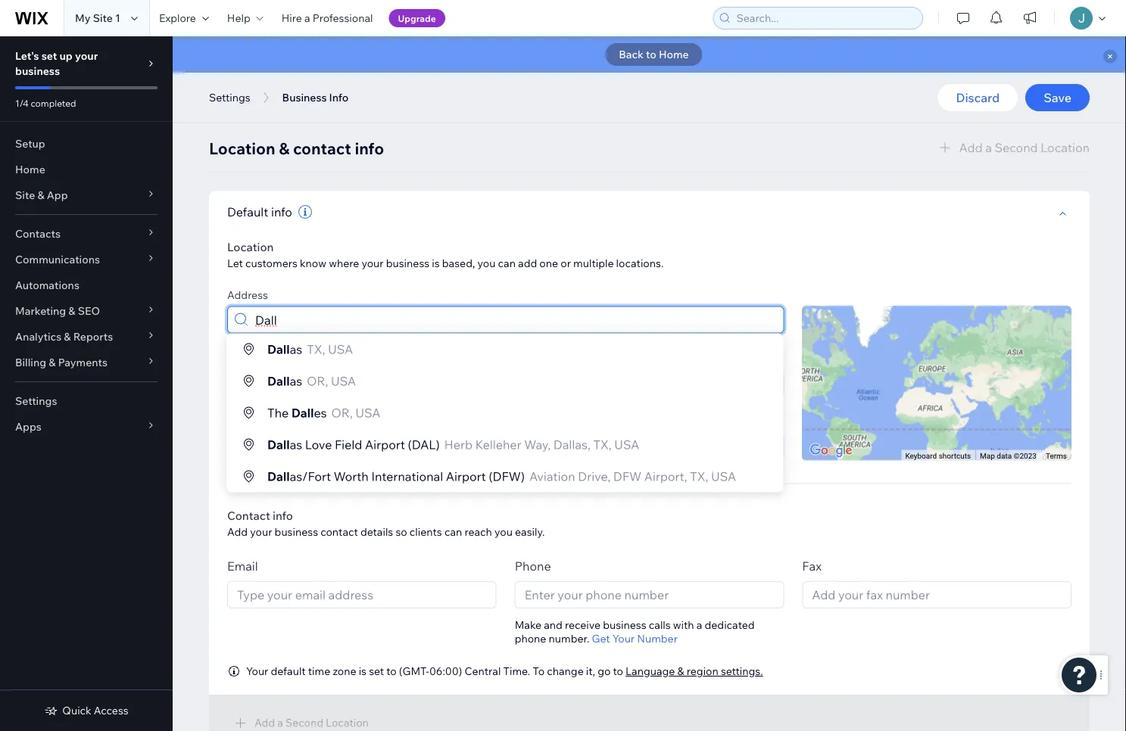 Task type: locate. For each thing, give the bounding box(es) containing it.
analytics
[[15, 330, 61, 343]]

completed
[[31, 97, 76, 109]]

get inside button
[[592, 632, 610, 646]]

go
[[598, 665, 611, 678]]

settings left business
[[209, 91, 250, 104]]

contact inside contact info add your business contact details so clients can reach you easily.
[[320, 526, 358, 539]]

2 vertical spatial as
[[290, 437, 302, 453]]

info
[[355, 139, 384, 159], [271, 204, 292, 219], [273, 509, 293, 523]]

1 horizontal spatial tx,
[[593, 437, 612, 453]]

can left add
[[498, 256, 516, 270]]

usa up dfw
[[614, 437, 639, 453]]

&
[[279, 139, 290, 159], [37, 189, 44, 202], [68, 304, 75, 318], [64, 330, 71, 343], [49, 356, 56, 369], [677, 665, 684, 678]]

can inside location let customers know where your business is based, you can add one or multiple locations.
[[498, 256, 516, 270]]

default info
[[227, 204, 292, 219]]

your left the number
[[612, 632, 635, 646]]

dall
[[267, 342, 290, 357], [267, 374, 290, 389], [291, 406, 314, 421], [267, 437, 290, 453], [267, 469, 290, 484]]

get down receive
[[592, 632, 610, 646]]

2 horizontal spatial to
[[646, 48, 656, 61]]

es
[[314, 406, 327, 421]]

1 horizontal spatial set
[[369, 665, 384, 678]]

is left based,
[[432, 256, 440, 270]]

you right based,
[[477, 256, 496, 270]]

0 vertical spatial address
[[227, 288, 268, 301]]

central
[[465, 665, 501, 678]]

info down business info button
[[355, 139, 384, 159]]

& inside "popup button"
[[37, 189, 44, 202]]

or, down "address description (optional)"
[[307, 374, 328, 389]]

1 vertical spatial can
[[444, 526, 462, 539]]

1 horizontal spatial can
[[498, 256, 516, 270]]

& inside dropdown button
[[49, 356, 56, 369]]

get up create
[[396, 62, 417, 78]]

0 horizontal spatial home
[[15, 163, 45, 176]]

tx,
[[307, 342, 325, 357], [593, 437, 612, 453], [690, 469, 708, 484]]

dall down name
[[267, 437, 290, 453]]

0 horizontal spatial is
[[359, 665, 367, 678]]

get for get your own business logo. create logo
[[396, 62, 417, 78]]

or, right es
[[331, 406, 353, 421]]

drive,
[[578, 469, 611, 484]]

0 vertical spatial you
[[477, 256, 496, 270]]

dall as love field airport (dal) herb kelleher way, dallas, tx, usa
[[267, 437, 639, 453]]

to right back
[[646, 48, 656, 61]]

description
[[270, 352, 326, 365]]

1 vertical spatial airport
[[446, 469, 486, 484]]

create
[[396, 81, 434, 96]]

home link
[[0, 157, 173, 183]]

the dall es or, usa
[[267, 406, 381, 421]]

0 vertical spatial airport
[[365, 437, 405, 453]]

0 vertical spatial get
[[396, 62, 417, 78]]

& left seo
[[68, 304, 75, 318]]

as
[[290, 342, 302, 357], [290, 374, 302, 389], [290, 437, 302, 453]]

region
[[687, 665, 719, 678]]

address
[[227, 288, 268, 301], [227, 352, 268, 365]]

3 as from the top
[[290, 437, 302, 453]]

1 horizontal spatial airport
[[446, 469, 486, 484]]

can inside contact info add your business contact details so clients can reach you easily.
[[444, 526, 462, 539]]

shortcuts
[[939, 451, 971, 461]]

& down business
[[279, 139, 290, 159]]

location for name
[[227, 415, 270, 429]]

1 horizontal spatial site
[[93, 11, 113, 25]]

seo
[[78, 304, 100, 318]]

address description (optional)
[[227, 352, 376, 365]]

0 horizontal spatial site
[[15, 189, 35, 202]]

communications button
[[0, 247, 173, 273]]

as up the dall as or, usa
[[290, 342, 302, 357]]

sidebar element
[[0, 36, 173, 732]]

1 vertical spatial your
[[246, 665, 268, 678]]

0 horizontal spatial get
[[396, 62, 417, 78]]

contact down business info button
[[293, 139, 351, 159]]

settings button
[[201, 86, 258, 109]]

calls
[[649, 618, 671, 632]]

home inside button
[[659, 48, 689, 61]]

save button
[[1026, 84, 1090, 111]]

dall down description at the top
[[267, 374, 290, 389]]

a
[[304, 11, 310, 25], [697, 618, 702, 632]]

settings up apps
[[15, 395, 57, 408]]

is right zone at bottom
[[359, 665, 367, 678]]

settings.
[[721, 665, 763, 678]]

2 as from the top
[[290, 374, 302, 389]]

your inside get your own business logo. create logo
[[419, 62, 445, 78]]

1 vertical spatial address
[[227, 352, 268, 365]]

site left app at the left top
[[15, 189, 35, 202]]

location let customers know where your business is based, you can add one or multiple locations.
[[227, 240, 664, 270]]

help
[[227, 11, 250, 25]]

usa down (optional)
[[331, 374, 356, 389]]

1 vertical spatial info
[[271, 204, 292, 219]]

0 horizontal spatial set
[[41, 49, 57, 62]]

business right own
[[474, 62, 524, 78]]

know
[[300, 256, 326, 270]]

2 vertical spatial location
[[227, 415, 270, 429]]

the
[[267, 406, 289, 421]]

1 vertical spatial site
[[15, 189, 35, 202]]

billing & payments button
[[0, 350, 173, 376]]

app
[[47, 189, 68, 202]]

0 vertical spatial home
[[659, 48, 689, 61]]

list box
[[226, 334, 783, 493]]

0 horizontal spatial can
[[444, 526, 462, 539]]

1 vertical spatial settings
[[15, 395, 57, 408]]

1 vertical spatial a
[[697, 618, 702, 632]]

set right zone at bottom
[[369, 665, 384, 678]]

a right hire
[[304, 11, 310, 25]]

apps
[[15, 420, 41, 434]]

site left 1
[[93, 11, 113, 25]]

location
[[209, 139, 275, 159], [227, 240, 274, 254], [227, 415, 270, 429]]

tx, up the dall as or, usa
[[307, 342, 325, 357]]

your down contact
[[250, 526, 272, 539]]

1 vertical spatial location
[[227, 240, 274, 254]]

home
[[659, 48, 689, 61], [15, 163, 45, 176]]

field
[[335, 437, 362, 453]]

Search for your business address field
[[251, 307, 779, 333]]

1 horizontal spatial get
[[592, 632, 610, 646]]

a right with
[[697, 618, 702, 632]]

dedicated
[[705, 618, 755, 632]]

home inside sidebar element
[[15, 163, 45, 176]]

1 address from the top
[[227, 288, 268, 301]]

tx, for as love field airport (dal)
[[593, 437, 612, 453]]

business
[[474, 62, 524, 78], [15, 64, 60, 78], [386, 256, 430, 270], [275, 526, 318, 539], [603, 618, 646, 632]]

0 horizontal spatial settings
[[15, 395, 57, 408]]

set left up
[[41, 49, 57, 62]]

your left default
[[246, 665, 268, 678]]

let
[[227, 256, 243, 270]]

dall right the
[[291, 406, 314, 421]]

your right up
[[75, 49, 98, 62]]

your up create logo button
[[419, 62, 445, 78]]

1 vertical spatial as
[[290, 374, 302, 389]]

logo.
[[526, 62, 554, 78]]

contacts button
[[0, 221, 173, 247]]

as for or,
[[290, 374, 302, 389]]

1 vertical spatial tx,
[[593, 437, 612, 453]]

tx, right dallas,
[[593, 437, 612, 453]]

2 address from the top
[[227, 352, 268, 365]]

home right back
[[659, 48, 689, 61]]

as left love
[[290, 437, 302, 453]]

0 vertical spatial location
[[209, 139, 275, 159]]

site
[[93, 11, 113, 25], [15, 189, 35, 202]]

dall up the dall as or, usa
[[267, 342, 290, 357]]

setup
[[15, 137, 45, 150]]

0 vertical spatial is
[[432, 256, 440, 270]]

business inside location let customers know where your business is based, you can add one or multiple locations.
[[386, 256, 430, 270]]

& left reports
[[64, 330, 71, 343]]

info right contact
[[273, 509, 293, 523]]

0 vertical spatial or,
[[307, 374, 328, 389]]

location up the let
[[227, 240, 274, 254]]

location & contact info
[[209, 139, 384, 159]]

location left name
[[227, 415, 270, 429]]

contact
[[293, 139, 351, 159], [320, 526, 358, 539]]

1 vertical spatial set
[[369, 665, 384, 678]]

1 horizontal spatial a
[[697, 618, 702, 632]]

airport right the field at bottom
[[365, 437, 405, 453]]

0 horizontal spatial your
[[246, 665, 268, 678]]

1 horizontal spatial or,
[[331, 406, 353, 421]]

contact left details
[[320, 526, 358, 539]]

settings link
[[0, 389, 173, 414]]

settings inside sidebar element
[[15, 395, 57, 408]]

0 vertical spatial a
[[304, 11, 310, 25]]

1 horizontal spatial home
[[659, 48, 689, 61]]

google image
[[806, 441, 856, 461]]

tx, right airport,
[[690, 469, 708, 484]]

to
[[646, 48, 656, 61], [386, 665, 397, 678], [613, 665, 623, 678]]

1 vertical spatial get
[[592, 632, 610, 646]]

terms link
[[1046, 451, 1067, 461]]

as down description at the top
[[290, 374, 302, 389]]

your inside let's set up your business
[[75, 49, 98, 62]]

usa up the field at bottom
[[355, 406, 381, 421]]

info for contact info add your business contact details so clients can reach you easily.
[[273, 509, 293, 523]]

hire a professional
[[282, 11, 373, 25]]

1 horizontal spatial settings
[[209, 91, 250, 104]]

info right the default
[[271, 204, 292, 219]]

a inside "make and receive business calls with a dedicated phone number."
[[697, 618, 702, 632]]

can left the reach
[[444, 526, 462, 539]]

business left based,
[[386, 256, 430, 270]]

business down the as/fort
[[275, 526, 318, 539]]

contacts
[[15, 227, 61, 240]]

dall up contact
[[267, 469, 290, 484]]

location inside location let customers know where your business is based, you can add one or multiple locations.
[[227, 240, 274, 254]]

address for address description (optional)
[[227, 352, 268, 365]]

your
[[612, 632, 635, 646], [246, 665, 268, 678]]

0 vertical spatial settings
[[209, 91, 250, 104]]

Add your location name field
[[233, 434, 779, 460]]

1 vertical spatial is
[[359, 665, 367, 678]]

to left (gmt-
[[386, 665, 397, 678]]

Add your fax number field
[[808, 582, 1066, 608]]

billing & payments
[[15, 356, 107, 369]]

(dal)
[[408, 437, 440, 453]]

business up get your number
[[603, 618, 646, 632]]

0 vertical spatial tx,
[[307, 342, 325, 357]]

tx, for as/fort worth international airport (dfw)
[[690, 469, 708, 484]]

airport down herb
[[446, 469, 486, 484]]

as for love
[[290, 437, 302, 453]]

& for billing
[[49, 356, 56, 369]]

you inside contact info add your business contact details so clients can reach you easily.
[[495, 526, 513, 539]]

& right billing
[[49, 356, 56, 369]]

make
[[515, 618, 541, 632]]

0 vertical spatial can
[[498, 256, 516, 270]]

get inside get your own business logo. create logo
[[396, 62, 417, 78]]

marketing & seo button
[[0, 298, 173, 324]]

info inside contact info add your business contact details so clients can reach you easily.
[[273, 509, 293, 523]]

0 vertical spatial as
[[290, 342, 302, 357]]

you right the reach
[[495, 526, 513, 539]]

billing
[[15, 356, 46, 369]]

Enter your phone number field
[[520, 582, 779, 608]]

aviation
[[529, 469, 575, 484]]

2 vertical spatial tx,
[[690, 469, 708, 484]]

you inside location let customers know where your business is based, you can add one or multiple locations.
[[477, 256, 496, 270]]

hire a professional link
[[272, 0, 382, 36]]

your right where
[[362, 256, 384, 270]]

(optional)
[[329, 352, 376, 365]]

0 vertical spatial your
[[612, 632, 635, 646]]

0 horizontal spatial airport
[[365, 437, 405, 453]]

home down setup
[[15, 163, 45, 176]]

0 horizontal spatial to
[[386, 665, 397, 678]]

address left description at the top
[[227, 352, 268, 365]]

settings inside button
[[209, 91, 250, 104]]

1/4 completed
[[15, 97, 76, 109]]

dall as/fort worth international airport (dfw) aviation drive, dfw airport, tx, usa
[[267, 469, 736, 484]]

as for tx,
[[290, 342, 302, 357]]

hire
[[282, 11, 302, 25]]

save
[[1044, 90, 1072, 105]]

let's set up your business
[[15, 49, 98, 78]]

1 vertical spatial contact
[[320, 526, 358, 539]]

with
[[673, 618, 694, 632]]

address down the let
[[227, 288, 268, 301]]

2 vertical spatial info
[[273, 509, 293, 523]]

2 horizontal spatial tx,
[[690, 469, 708, 484]]

get
[[396, 62, 417, 78], [592, 632, 610, 646]]

access
[[94, 704, 128, 718]]

dall for dall as tx, usa
[[267, 342, 290, 357]]

1 as from the top
[[290, 342, 302, 357]]

dall as tx, usa
[[267, 342, 353, 357]]

0 vertical spatial set
[[41, 49, 57, 62]]

location down settings button
[[209, 139, 275, 159]]

1 vertical spatial home
[[15, 163, 45, 176]]

let's
[[15, 49, 39, 62]]

site & app
[[15, 189, 68, 202]]

location for let
[[227, 240, 274, 254]]

location for &
[[209, 139, 275, 159]]

is
[[432, 256, 440, 270], [359, 665, 367, 678]]

1 vertical spatial you
[[495, 526, 513, 539]]

to right go
[[613, 665, 623, 678]]

dall as or, usa
[[267, 374, 356, 389]]

airport for field
[[365, 437, 405, 453]]

own
[[447, 62, 471, 78]]

& left app at the left top
[[37, 189, 44, 202]]

airport
[[365, 437, 405, 453], [446, 469, 486, 484]]

1 horizontal spatial is
[[432, 256, 440, 270]]

business down let's
[[15, 64, 60, 78]]

1 horizontal spatial your
[[612, 632, 635, 646]]



Task type: vqa. For each thing, say whether or not it's contained in the screenshot.
topmost valid
no



Task type: describe. For each thing, give the bounding box(es) containing it.
quick
[[62, 704, 91, 718]]

business inside let's set up your business
[[15, 64, 60, 78]]

to
[[533, 665, 545, 678]]

& for analytics
[[64, 330, 71, 343]]

details
[[360, 526, 393, 539]]

terms
[[1046, 451, 1067, 461]]

reach
[[465, 526, 492, 539]]

back to home button
[[605, 43, 703, 66]]

communications
[[15, 253, 100, 266]]

analytics & reports button
[[0, 324, 173, 350]]

make and receive business calls with a dedicated phone number.
[[515, 618, 755, 646]]

create logo button
[[396, 79, 465, 97]]

explore
[[159, 11, 196, 25]]

upgrade button
[[389, 9, 445, 27]]

easily.
[[515, 526, 545, 539]]

time
[[308, 665, 330, 678]]

herb
[[444, 437, 473, 453]]

business inside get your own business logo. create logo
[[474, 62, 524, 78]]

1/4
[[15, 97, 29, 109]]

and
[[544, 618, 563, 632]]

love
[[305, 437, 332, 453]]

dall for dall as/fort worth international airport (dfw) aviation drive, dfw airport, tx, usa
[[267, 469, 290, 484]]

so
[[396, 526, 407, 539]]

discard button
[[938, 84, 1018, 111]]

settings for settings link on the bottom left of page
[[15, 395, 57, 408]]

contact
[[227, 509, 270, 523]]

address for address
[[227, 288, 268, 301]]

phone
[[515, 632, 546, 646]]

info for default info
[[271, 204, 292, 219]]

data
[[997, 451, 1012, 461]]

Describe your business here. What makes it great? Use short catchy text to tell people what you do or offer. text field
[[659, 0, 1071, 78]]

time.
[[503, 665, 530, 678]]

business info
[[282, 91, 349, 104]]

is inside location let customers know where your business is based, you can add one or multiple locations.
[[432, 256, 440, 270]]

site & app button
[[0, 183, 173, 208]]

map data ©2023
[[980, 451, 1037, 461]]

back to home alert
[[173, 36, 1126, 73]]

or
[[561, 256, 571, 270]]

e.g., Located on the ground floor field
[[233, 371, 779, 396]]

contact info add your business contact details so clients can reach you easily.
[[227, 509, 545, 539]]

keyboard
[[905, 451, 937, 461]]

marketing & seo
[[15, 304, 100, 318]]

usa up the dall as or, usa
[[328, 342, 353, 357]]

Type your email address field
[[233, 582, 491, 608]]

your inside button
[[612, 632, 635, 646]]

my site 1
[[75, 11, 120, 25]]

change
[[547, 665, 584, 678]]

your inside contact info add your business contact details so clients can reach you easily.
[[250, 526, 272, 539]]

language
[[626, 665, 675, 678]]

dall for dall as or, usa
[[267, 374, 290, 389]]

analytics & reports
[[15, 330, 113, 343]]

& for location
[[279, 139, 290, 159]]

0 vertical spatial contact
[[293, 139, 351, 159]]

it,
[[586, 665, 595, 678]]

airport,
[[644, 469, 687, 484]]

business info button
[[275, 86, 356, 109]]

0 vertical spatial site
[[93, 11, 113, 25]]

zone
[[333, 665, 356, 678]]

get your number button
[[592, 632, 678, 646]]

professional
[[313, 11, 373, 25]]

get your own business logo. create logo
[[396, 62, 554, 96]]

airport for international
[[446, 469, 486, 484]]

customers
[[245, 256, 298, 270]]

0 horizontal spatial or,
[[307, 374, 328, 389]]

number
[[637, 632, 678, 646]]

& for marketing
[[68, 304, 75, 318]]

discard
[[956, 90, 1000, 105]]

site inside site & app "popup button"
[[15, 189, 35, 202]]

logo
[[436, 81, 465, 96]]

1 horizontal spatial to
[[613, 665, 623, 678]]

clients
[[410, 526, 442, 539]]

add logo image
[[236, 0, 373, 88]]

where
[[329, 256, 359, 270]]

email
[[227, 559, 258, 574]]

fax
[[802, 559, 822, 574]]

dfw
[[613, 469, 642, 484]]

international
[[371, 469, 443, 484]]

phone
[[515, 559, 551, 574]]

& left region
[[677, 665, 684, 678]]

06:00)
[[429, 665, 462, 678]]

automations link
[[0, 273, 173, 298]]

to inside button
[[646, 48, 656, 61]]

0 horizontal spatial a
[[304, 11, 310, 25]]

multiple
[[573, 256, 614, 270]]

Search... field
[[732, 8, 918, 29]]

payments
[[58, 356, 107, 369]]

your default time zone is set to (gmt-06:00) central time. to change it, go to language & region settings.
[[246, 665, 763, 678]]

as/fort
[[290, 469, 331, 484]]

name
[[273, 415, 300, 429]]

& for site
[[37, 189, 44, 202]]

default
[[271, 665, 306, 678]]

quick access button
[[44, 704, 128, 718]]

business inside "make and receive business calls with a dedicated phone number."
[[603, 618, 646, 632]]

1 vertical spatial or,
[[331, 406, 353, 421]]

up
[[59, 49, 73, 62]]

my
[[75, 11, 91, 25]]

add
[[227, 526, 248, 539]]

0 horizontal spatial tx,
[[307, 342, 325, 357]]

list box containing dall
[[226, 334, 783, 493]]

based,
[[442, 256, 475, 270]]

default
[[227, 204, 268, 219]]

help button
[[218, 0, 272, 36]]

0 vertical spatial info
[[355, 139, 384, 159]]

receive
[[565, 618, 601, 632]]

automations
[[15, 279, 79, 292]]

settings for settings button
[[209, 91, 250, 104]]

usa right airport,
[[711, 469, 736, 484]]

your inside location let customers know where your business is based, you can add one or multiple locations.
[[362, 256, 384, 270]]

quick access
[[62, 704, 128, 718]]

get for get your number
[[592, 632, 610, 646]]

business inside contact info add your business contact details so clients can reach you easily.
[[275, 526, 318, 539]]

set inside let's set up your business
[[41, 49, 57, 62]]

way,
[[524, 437, 551, 453]]

©2023
[[1014, 451, 1037, 461]]

dall for dall as love field airport (dal) herb kelleher way, dallas, tx, usa
[[267, 437, 290, 453]]

map region
[[720, 236, 1108, 624]]

add
[[518, 256, 537, 270]]

marketing
[[15, 304, 66, 318]]

back to home
[[619, 48, 689, 61]]



